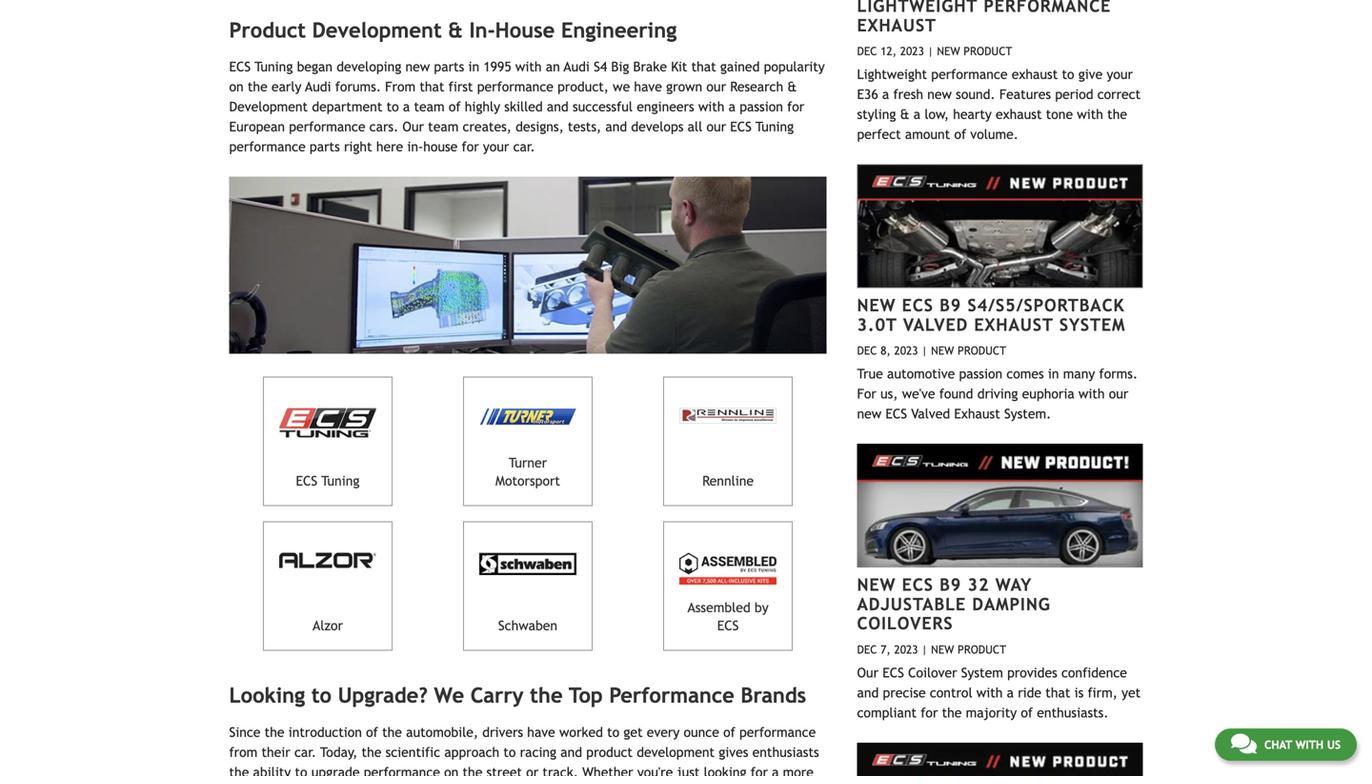 Task type: describe. For each thing, give the bounding box(es) containing it.
product for true
[[958, 344, 1007, 357]]

driving
[[978, 387, 1018, 402]]

racing
[[520, 745, 557, 761]]

our inside the dec 7, 2023 | new product our ecs coilover system provides confidence and precise control with a ride that is firm, yet compliant for the majority of enthusiasts.
[[857, 666, 879, 681]]

tests,
[[568, 119, 602, 134]]

engineering
[[561, 18, 677, 42]]

for down popularity at the right of the page
[[787, 99, 805, 114]]

product for lightweight
[[964, 44, 1013, 58]]

new ecs b9 s4/s5/sportback 3.0t valved exhaust system
[[857, 295, 1126, 335]]

comes
[[1007, 367, 1044, 382]]

rennline
[[703, 474, 754, 489]]

turner motorsport
[[496, 456, 560, 489]]

tone
[[1046, 107, 1073, 122]]

32
[[968, 575, 990, 595]]

compliant
[[857, 706, 917, 721]]

a inside the dec 7, 2023 | new product our ecs coilover system provides confidence and precise control with a ride that is firm, yet compliant for the majority of enthusiasts.
[[1007, 686, 1014, 701]]

1 vertical spatial parts
[[310, 139, 340, 154]]

low,
[[925, 107, 949, 122]]

began
[[297, 59, 333, 74]]

and up designs,
[[547, 99, 569, 114]]

performance up skilled at the top
[[477, 79, 554, 94]]

us
[[1327, 739, 1341, 752]]

precise
[[883, 686, 926, 701]]

performance
[[609, 684, 735, 708]]

since the introduction of the automobile, drivers have worked to get every ounce of performance from their car. today, the scientific approach to racing and product development gives enthusiasts the ability to upgrade performance on the street or track.  whether you're just looking for a mo
[[229, 725, 819, 777]]

0 vertical spatial team
[[414, 99, 445, 114]]

the inside ecs tuning began developing new parts in 1995 with an audi s4 big brake kit that gained popularity on the early audi forums. from that first performance product, we have grown our research & development department to a team of highly skilled and successful engineers with a passion for european performance cars. our team creates, designs, tests, and develops all our ecs tuning performance parts right here in-house for your car.
[[248, 79, 268, 94]]

new 8y rs3 forced induction upgrades image
[[857, 743, 1143, 777]]

enthusiasts
[[753, 745, 819, 761]]

correct
[[1098, 87, 1141, 102]]

schwaben link
[[463, 522, 593, 652]]

and inside the dec 7, 2023 | new product our ecs coilover system provides confidence and precise control with a ride that is firm, yet compliant for the majority of enthusiasts.
[[857, 686, 879, 701]]

firm,
[[1088, 686, 1118, 701]]

to up the introduction
[[312, 684, 332, 708]]

turner
[[509, 456, 547, 471]]

ecs tuning began developing new parts in 1995 with an audi s4 big brake kit that gained popularity on the early audi forums. from that first performance product, we have grown our research & development department to a team of highly skilled and successful engineers with a passion for european performance cars. our team creates, designs, tests, and develops all our ecs tuning performance parts right here in-house for your car.
[[229, 59, 825, 154]]

for inside the dec 7, 2023 | new product our ecs coilover system provides confidence and precise control with a ride that is firm, yet compliant for the majority of enthusiasts.
[[921, 706, 938, 721]]

here
[[376, 139, 403, 154]]

7,
[[881, 643, 891, 656]]

of down upgrade?
[[366, 725, 378, 741]]

designs,
[[516, 119, 564, 134]]

early
[[272, 79, 302, 94]]

comments image
[[1231, 733, 1257, 756]]

styling
[[857, 107, 896, 122]]

s4
[[594, 59, 607, 74]]

1 vertical spatial exhaust
[[996, 107, 1042, 122]]

the inside dec 12, 2023 | new product lightweight performance exhaust to give your e36 a fresh new sound. features period correct styling & a low, hearty exhaust tone with the perfect amount of volume.
[[1108, 107, 1128, 122]]

get
[[624, 725, 643, 741]]

dec inside dec 12, 2023 | new product lightweight performance exhaust to give your e36 a fresh new sound. features period correct styling & a low, hearty exhaust tone with the perfect amount of volume.
[[857, 44, 877, 58]]

from
[[229, 745, 258, 761]]

successful
[[573, 99, 633, 114]]

give
[[1079, 67, 1103, 82]]

dec for new ecs b9 32 way adjustable damping coilovers
[[857, 643, 877, 656]]

passion inside dec 8, 2023 | new product true automotive passion comes in many forms. for us, we've found driving euphoria with our new ecs valved exhaust system.
[[959, 367, 1003, 382]]

new inside ecs tuning began developing new parts in 1995 with an audi s4 big brake kit that gained popularity on the early audi forums. from that first performance product, we have grown our research & development department to a team of highly skilled and successful engineers with a passion for european performance cars. our team creates, designs, tests, and develops all our ecs tuning performance parts right here in-house for your car.
[[406, 59, 430, 74]]

| for new
[[922, 344, 928, 357]]

first
[[449, 79, 473, 94]]

to inside ecs tuning began developing new parts in 1995 with an audi s4 big brake kit that gained popularity on the early audi forums. from that first performance product, we have grown our research & development department to a team of highly skilled and successful engineers with a passion for european performance cars. our team creates, designs, tests, and develops all our ecs tuning performance parts right here in-house for your car.
[[387, 99, 399, 114]]

exhaust inside dec 8, 2023 | new product true automotive passion comes in many forms. for us, we've found driving euphoria with our new ecs valved exhaust system.
[[954, 407, 1001, 422]]

gained
[[720, 59, 760, 74]]

2023 inside dec 12, 2023 | new product lightweight performance exhaust to give your e36 a fresh new sound. features period correct styling & a low, hearty exhaust tone with the perfect amount of volume.
[[900, 44, 924, 58]]

in inside ecs tuning began developing new parts in 1995 with an audi s4 big brake kit that gained popularity on the early audi forums. from that first performance product, we have grown our research & development department to a team of highly skilled and successful engineers with a passion for european performance cars. our team creates, designs, tests, and develops all our ecs tuning performance parts right here in-house for your car.
[[468, 59, 480, 74]]

euphoria
[[1022, 387, 1075, 402]]

control
[[930, 686, 973, 701]]

chat with us
[[1265, 739, 1341, 752]]

dec for new ecs b9 s4/s5/sportback 3.0t valved exhaust system
[[857, 344, 877, 357]]

ecs inside new ecs b9 s4/s5/sportback 3.0t valved exhaust system
[[902, 295, 934, 316]]

0 vertical spatial exhaust
[[1012, 67, 1058, 82]]

looking
[[229, 684, 305, 708]]

assembled
[[688, 600, 751, 616]]

0 vertical spatial that
[[692, 59, 716, 74]]

lightweight
[[857, 67, 927, 82]]

coilovers
[[857, 614, 954, 634]]

the up their
[[265, 725, 285, 741]]

dec 8, 2023 | new product true automotive passion comes in many forms. for us, we've found driving euphoria with our new ecs valved exhaust system.
[[857, 344, 1138, 422]]

provides
[[1008, 666, 1058, 681]]

volume.
[[971, 127, 1019, 142]]

performance down department
[[289, 119, 365, 134]]

our inside dec 8, 2023 | new product true automotive passion comes in many forms. for us, we've found driving euphoria with our new ecs valved exhaust system.
[[1109, 387, 1129, 402]]

2023 for new
[[894, 344, 918, 357]]

1 vertical spatial tuning
[[756, 119, 794, 134]]

big
[[611, 59, 629, 74]]

develops
[[631, 119, 684, 134]]

to inside dec 12, 2023 | new product lightweight performance exhaust to give your e36 a fresh new sound. features period correct styling & a low, hearty exhaust tone with the perfect amount of volume.
[[1062, 67, 1075, 82]]

approach
[[444, 745, 500, 761]]

right
[[344, 139, 372, 154]]

a left low,
[[914, 107, 921, 122]]

top
[[569, 684, 603, 708]]

new for ecs
[[931, 643, 954, 656]]

with inside dec 12, 2023 | new product lightweight performance exhaust to give your e36 a fresh new sound. features period correct styling & a low, hearty exhaust tone with the perfect amount of volume.
[[1077, 107, 1104, 122]]

to up street
[[504, 745, 516, 761]]

with left an at the top left of the page
[[516, 59, 542, 74]]

of up gives
[[724, 725, 736, 741]]

every
[[647, 725, 680, 741]]

with up all
[[698, 99, 725, 114]]

with inside dec 8, 2023 | new product true automotive passion comes in many forms. for us, we've found driving euphoria with our new ecs valved exhaust system.
[[1079, 387, 1105, 402]]

and down successful
[[606, 119, 627, 134]]

automotive
[[887, 367, 955, 382]]

creates,
[[463, 119, 512, 134]]

developing
[[337, 59, 402, 74]]

a right e36
[[883, 87, 890, 102]]

just
[[677, 765, 700, 777]]

your inside dec 12, 2023 | new product lightweight performance exhaust to give your e36 a fresh new sound. features period correct styling & a low, hearty exhaust tone with the perfect amount of volume.
[[1107, 67, 1133, 82]]

the right today,
[[362, 745, 382, 761]]

worked
[[560, 725, 603, 741]]

in-
[[469, 18, 495, 42]]

12,
[[881, 44, 897, 58]]

the up scientific
[[382, 725, 402, 741]]

perfect
[[857, 127, 901, 142]]

many
[[1064, 367, 1095, 382]]

system inside new ecs b9 s4/s5/sportback 3.0t valved exhaust system
[[1060, 315, 1126, 335]]

product up early on the top of the page
[[229, 18, 306, 42]]

new ecs b9 s4/s5/sportback 3.0t valved exhaust system link
[[857, 295, 1126, 335]]

passion inside ecs tuning began developing new parts in 1995 with an audi s4 big brake kit that gained popularity on the early audi forums. from that first performance product, we have grown our research & development department to a team of highly skilled and successful engineers with a passion for european performance cars. our team creates, designs, tests, and develops all our ecs tuning performance parts right here in-house for your car.
[[740, 99, 783, 114]]

1995
[[484, 59, 512, 74]]

majority
[[966, 706, 1017, 721]]

& inside ecs tuning began developing new parts in 1995 with an audi s4 big brake kit that gained popularity on the early audi forums. from that first performance product, we have grown our research & development department to a team of highly skilled and successful engineers with a passion for european performance cars. our team creates, designs, tests, and develops all our ecs tuning performance parts right here in-house for your car.
[[788, 79, 797, 94]]

performance up enthusiasts
[[740, 725, 816, 741]]

kit
[[671, 59, 688, 74]]

brands
[[741, 684, 807, 708]]

0 horizontal spatial audi
[[305, 79, 331, 94]]

e36
[[857, 87, 879, 102]]

b9 for valved
[[940, 295, 962, 316]]

new ecs b9 32 way adjustable damping coilovers image
[[857, 444, 1143, 568]]

a down from
[[403, 99, 410, 114]]

house
[[423, 139, 458, 154]]

drivers
[[483, 725, 523, 741]]

| inside dec 12, 2023 | new product lightweight performance exhaust to give your e36 a fresh new sound. features period correct styling & a low, hearty exhaust tone with the perfect amount of volume.
[[928, 44, 934, 58]]

with inside chat with us link
[[1296, 739, 1324, 752]]

new ecs b9 32 way adjustable damping coilovers link
[[857, 575, 1051, 634]]

forms.
[[1099, 367, 1138, 382]]

have inside since the introduction of the automobile, drivers have worked to get every ounce of performance from their car. today, the scientific approach to racing and product development gives enthusiasts the ability to upgrade performance on the street or track.  whether you're just looking for a mo
[[527, 725, 555, 741]]

2023 for new
[[894, 643, 918, 656]]



Task type: vqa. For each thing, say whether or not it's contained in the screenshot.
Parts
yes



Task type: locate. For each thing, give the bounding box(es) containing it.
on
[[229, 79, 244, 94], [444, 765, 459, 777]]

0 horizontal spatial have
[[527, 725, 555, 741]]

have up 'racing'
[[527, 725, 555, 741]]

development up developing
[[312, 18, 442, 42]]

1 vertical spatial that
[[420, 79, 445, 94]]

performance
[[932, 67, 1008, 82], [477, 79, 554, 94], [289, 119, 365, 134], [229, 139, 306, 154], [740, 725, 816, 741], [364, 765, 440, 777]]

2 b9 from the top
[[940, 575, 962, 595]]

0 horizontal spatial your
[[483, 139, 509, 154]]

2 horizontal spatial tuning
[[756, 119, 794, 134]]

dec left 8,
[[857, 344, 877, 357]]

to right ability
[[295, 765, 307, 777]]

the down "control"
[[942, 706, 962, 721]]

grown
[[666, 79, 703, 94]]

passion up driving
[[959, 367, 1003, 382]]

1 horizontal spatial on
[[444, 765, 459, 777]]

team down from
[[414, 99, 445, 114]]

valved
[[903, 315, 968, 335], [911, 407, 950, 422]]

car.
[[513, 139, 535, 154], [294, 745, 316, 761]]

amount
[[905, 127, 951, 142]]

car. inside ecs tuning began developing new parts in 1995 with an audi s4 big brake kit that gained popularity on the early audi forums. from that first performance product, we have grown our research & development department to a team of highly skilled and successful engineers with a passion for european performance cars. our team creates, designs, tests, and develops all our ecs tuning performance parts right here in-house for your car.
[[513, 139, 535, 154]]

we've
[[902, 387, 935, 402]]

team
[[414, 99, 445, 114], [428, 119, 459, 134]]

passion
[[740, 99, 783, 114], [959, 367, 1003, 382]]

the down from
[[229, 765, 249, 777]]

tuning for ecs tuning began developing new parts in 1995 with an audi s4 big brake kit that gained popularity on the early audi forums. from that first performance product, we have grown our research & development department to a team of highly skilled and successful engineers with a passion for european performance cars. our team creates, designs, tests, and develops all our ecs tuning performance parts right here in-house for your car.
[[255, 59, 293, 74]]

1 horizontal spatial development
[[312, 18, 442, 42]]

ecs inside dec 8, 2023 | new product true automotive passion comes in many forms. for us, we've found driving euphoria with our new ecs valved exhaust system.
[[886, 407, 907, 422]]

development inside ecs tuning began developing new parts in 1995 with an audi s4 big brake kit that gained popularity on the early audi forums. from that first performance product, we have grown our research & development department to a team of highly skilled and successful engineers with a passion for european performance cars. our team creates, designs, tests, and develops all our ecs tuning performance parts right here in-house for your car.
[[229, 99, 308, 114]]

2 vertical spatial tuning
[[321, 474, 360, 489]]

popularity
[[764, 59, 825, 74]]

| up automotive
[[922, 344, 928, 357]]

1 horizontal spatial passion
[[959, 367, 1003, 382]]

to down from
[[387, 99, 399, 114]]

car. down designs,
[[513, 139, 535, 154]]

s4/s5/sportback
[[968, 295, 1125, 316]]

performance up sound.
[[932, 67, 1008, 82]]

a down research
[[729, 99, 736, 114]]

that left is
[[1046, 686, 1071, 701]]

chat
[[1265, 739, 1293, 752]]

looking
[[704, 765, 747, 777]]

fresh
[[894, 87, 924, 102]]

| right 12,
[[928, 44, 934, 58]]

the down the approach
[[463, 765, 483, 777]]

of down hearty
[[955, 127, 967, 142]]

2023
[[900, 44, 924, 58], [894, 344, 918, 357], [894, 643, 918, 656]]

0 horizontal spatial development
[[229, 99, 308, 114]]

1 vertical spatial car.
[[294, 745, 316, 761]]

1 vertical spatial valved
[[911, 407, 950, 422]]

system up "control"
[[961, 666, 1004, 681]]

0 horizontal spatial that
[[420, 79, 445, 94]]

product inside the dec 7, 2023 | new product our ecs coilover system provides confidence and precise control with a ride that is firm, yet compliant for the majority of enthusiasts.
[[958, 643, 1007, 656]]

0 vertical spatial parts
[[434, 59, 464, 74]]

turner motorsport link
[[463, 377, 593, 507]]

0 horizontal spatial new
[[406, 59, 430, 74]]

that left first
[[420, 79, 445, 94]]

adjustable
[[857, 595, 967, 615]]

since
[[229, 725, 261, 741]]

2023 right 8,
[[894, 344, 918, 357]]

b9 inside new ecs b9 32 way adjustable damping coilovers
[[940, 575, 962, 595]]

confidence
[[1062, 666, 1127, 681]]

ecs
[[229, 59, 251, 74], [730, 119, 752, 134], [902, 295, 934, 316], [886, 407, 907, 422], [296, 474, 318, 489], [902, 575, 934, 595], [717, 618, 739, 634], [883, 666, 904, 681]]

0 vertical spatial new
[[406, 59, 430, 74]]

0 vertical spatial exhaust
[[974, 315, 1054, 335]]

0 horizontal spatial system
[[961, 666, 1004, 681]]

exhaust down features
[[996, 107, 1042, 122]]

the left the top
[[530, 684, 563, 708]]

0 vertical spatial our
[[403, 119, 424, 134]]

b9 right new
[[940, 295, 962, 316]]

your
[[1107, 67, 1133, 82], [483, 139, 509, 154]]

1 horizontal spatial have
[[634, 79, 662, 94]]

0 vertical spatial b9
[[940, 295, 962, 316]]

new inside dec 8, 2023 | new product true automotive passion comes in many forms. for us, we've found driving euphoria with our new ecs valved exhaust system.
[[931, 344, 954, 357]]

team up house
[[428, 119, 459, 134]]

0 horizontal spatial tuning
[[255, 59, 293, 74]]

| inside dec 8, 2023 | new product true automotive passion comes in many forms. for us, we've found driving euphoria with our new ecs valved exhaust system.
[[922, 344, 928, 357]]

our right all
[[707, 119, 726, 134]]

the left early on the top of the page
[[248, 79, 268, 94]]

valved down "we've"
[[911, 407, 950, 422]]

& down popularity at the right of the page
[[788, 79, 797, 94]]

ride
[[1018, 686, 1042, 701]]

1 vertical spatial dec
[[857, 344, 877, 357]]

1 b9 from the top
[[940, 295, 962, 316]]

1 vertical spatial new
[[928, 87, 952, 102]]

assembled by ecs link
[[663, 522, 793, 652]]

new up automotive
[[931, 344, 954, 357]]

product up sound.
[[964, 44, 1013, 58]]

1 horizontal spatial system
[[1060, 315, 1126, 335]]

1 horizontal spatial tuning
[[321, 474, 360, 489]]

exhaust up features
[[1012, 67, 1058, 82]]

a down enthusiasts
[[772, 765, 779, 777]]

development
[[637, 745, 715, 761]]

1 horizontal spatial new
[[857, 407, 882, 422]]

yet
[[1122, 686, 1141, 701]]

parts left right
[[310, 139, 340, 154]]

1 vertical spatial |
[[922, 344, 928, 357]]

dec left 7,
[[857, 643, 877, 656]]

dec 7, 2023 | new product our ecs coilover system provides confidence and precise control with a ride that is firm, yet compliant for the majority of enthusiasts.
[[857, 643, 1141, 721]]

ecs tuning engineer comparing a part to a digital prototype image
[[229, 177, 827, 354]]

0 horizontal spatial car.
[[294, 745, 316, 761]]

from
[[385, 79, 416, 94]]

performance down scientific
[[364, 765, 440, 777]]

automobile,
[[406, 725, 479, 741]]

our down forms.
[[1109, 387, 1129, 402]]

track.
[[543, 765, 578, 777]]

for down enthusiasts
[[751, 765, 768, 777]]

for inside since the introduction of the automobile, drivers have worked to get every ounce of performance from their car. today, the scientific approach to racing and product development gives enthusiasts the ability to upgrade performance on the street or track.  whether you're just looking for a mo
[[751, 765, 768, 777]]

| inside the dec 7, 2023 | new product our ecs coilover system provides confidence and precise control with a ride that is firm, yet compliant for the majority of enthusiasts.
[[922, 643, 928, 656]]

enthusiasts.
[[1037, 706, 1109, 721]]

in inside dec 8, 2023 | new product true automotive passion comes in many forms. for us, we've found driving euphoria with our new ecs valved exhaust system.
[[1048, 367, 1060, 382]]

1 vertical spatial b9
[[940, 575, 962, 595]]

2 vertical spatial &
[[900, 107, 910, 122]]

system inside the dec 7, 2023 | new product our ecs coilover system provides confidence and precise control with a ride that is firm, yet compliant for the majority of enthusiasts.
[[961, 666, 1004, 681]]

2023 inside dec 8, 2023 | new product true automotive passion comes in many forms. for us, we've found driving euphoria with our new ecs valved exhaust system.
[[894, 344, 918, 357]]

1 horizontal spatial our
[[857, 666, 879, 681]]

on inside ecs tuning began developing new parts in 1995 with an audi s4 big brake kit that gained popularity on the early audi forums. from that first performance product, we have grown our research & development department to a team of highly skilled and successful engineers with a passion for european performance cars. our team creates, designs, tests, and develops all our ecs tuning performance parts right here in-house for your car.
[[229, 79, 244, 94]]

of
[[449, 99, 461, 114], [955, 127, 967, 142], [1021, 706, 1033, 721], [366, 725, 378, 741], [724, 725, 736, 741]]

valved inside new ecs b9 s4/s5/sportback 3.0t valved exhaust system
[[903, 315, 968, 335]]

b9 for adjustable
[[940, 575, 962, 595]]

dec inside dec 8, 2023 | new product true automotive passion comes in many forms. for us, we've found driving euphoria with our new ecs valved exhaust system.
[[857, 344, 877, 357]]

our up in-
[[403, 119, 424, 134]]

on inside since the introduction of the automobile, drivers have worked to get every ounce of performance from their car. today, the scientific approach to racing and product development gives enthusiasts the ability to upgrade performance on the street or track.  whether you're just looking for a mo
[[444, 765, 459, 777]]

0 vertical spatial dec
[[857, 44, 877, 58]]

new up from
[[406, 59, 430, 74]]

1 dec from the top
[[857, 44, 877, 58]]

2 vertical spatial our
[[1109, 387, 1129, 402]]

product down new ecs b9 s4/s5/sportback 3.0t valved exhaust system
[[958, 344, 1007, 357]]

have down brake
[[634, 79, 662, 94]]

dec
[[857, 44, 877, 58], [857, 344, 877, 357], [857, 643, 877, 656]]

| for new
[[922, 643, 928, 656]]

with down the many
[[1079, 387, 1105, 402]]

0 vertical spatial on
[[229, 79, 244, 94]]

0 vertical spatial passion
[[740, 99, 783, 114]]

audi down began
[[305, 79, 331, 94]]

forums.
[[335, 79, 381, 94]]

the down correct
[[1108, 107, 1128, 122]]

| up coilover
[[922, 643, 928, 656]]

your inside ecs tuning began developing new parts in 1995 with an audi s4 big brake kit that gained popularity on the early audi forums. from that first performance product, we have grown our research & development department to a team of highly skilled and successful engineers with a passion for european performance cars. our team creates, designs, tests, and develops all our ecs tuning performance parts right here in-house for your car.
[[483, 139, 509, 154]]

2023 right 7,
[[894, 643, 918, 656]]

of down first
[[449, 99, 461, 114]]

system up the many
[[1060, 315, 1126, 335]]

0 vertical spatial valved
[[903, 315, 968, 335]]

true
[[857, 367, 883, 382]]

0 horizontal spatial on
[[229, 79, 244, 94]]

that right kit
[[692, 59, 716, 74]]

engineers
[[637, 99, 694, 114]]

a left ride
[[1007, 686, 1014, 701]]

department
[[312, 99, 383, 114]]

an
[[546, 59, 560, 74]]

the inside the dec 7, 2023 | new product our ecs coilover system provides confidence and precise control with a ride that is firm, yet compliant for the majority of enthusiasts.
[[942, 706, 962, 721]]

0 vertical spatial system
[[1060, 315, 1126, 335]]

ecs inside the dec 7, 2023 | new product our ecs coilover system provides confidence and precise control with a ride that is firm, yet compliant for the majority of enthusiasts.
[[883, 666, 904, 681]]

1 vertical spatial your
[[483, 139, 509, 154]]

we
[[613, 79, 630, 94]]

0 vertical spatial audi
[[564, 59, 590, 74]]

2 vertical spatial new
[[857, 407, 882, 422]]

on up european
[[229, 79, 244, 94]]

on down the approach
[[444, 765, 459, 777]]

skilled
[[505, 99, 543, 114]]

research
[[730, 79, 784, 94]]

of inside ecs tuning began developing new parts in 1995 with an audi s4 big brake kit that gained popularity on the early audi forums. from that first performance product, we have grown our research & development department to a team of highly skilled and successful engineers with a passion for european performance cars. our team creates, designs, tests, and develops all our ecs tuning performance parts right here in-house for your car.
[[449, 99, 461, 114]]

gives
[[719, 745, 749, 761]]

to left get
[[607, 725, 620, 741]]

you're
[[637, 765, 673, 777]]

2 dec from the top
[[857, 344, 877, 357]]

car. inside since the introduction of the automobile, drivers have worked to get every ounce of performance from their car. today, the scientific approach to racing and product development gives enthusiasts the ability to upgrade performance on the street or track.  whether you're just looking for a mo
[[294, 745, 316, 761]]

valved inside dec 8, 2023 | new product true automotive passion comes in many forms. for us, we've found driving euphoria with our new ecs valved exhaust system.
[[911, 407, 950, 422]]

european
[[229, 119, 285, 134]]

ecs inside new ecs b9 32 way adjustable damping coilovers
[[902, 575, 934, 595]]

new up coilover
[[931, 643, 954, 656]]

new inside dec 8, 2023 | new product true automotive passion comes in many forms. for us, we've found driving euphoria with our new ecs valved exhaust system.
[[857, 407, 882, 422]]

new
[[937, 44, 960, 58], [931, 344, 954, 357], [857, 575, 896, 595], [931, 643, 954, 656]]

product for our
[[958, 643, 1007, 656]]

2 horizontal spatial that
[[1046, 686, 1071, 701]]

1 vertical spatial on
[[444, 765, 459, 777]]

& left 'in-' at top left
[[448, 18, 463, 42]]

ability
[[253, 765, 291, 777]]

passion down research
[[740, 99, 783, 114]]

2023 inside the dec 7, 2023 | new product our ecs coilover system provides confidence and precise control with a ride that is firm, yet compliant for the majority of enthusiasts.
[[894, 643, 918, 656]]

0 vertical spatial in
[[468, 59, 480, 74]]

new up low,
[[928, 87, 952, 102]]

1 vertical spatial audi
[[305, 79, 331, 94]]

2 horizontal spatial &
[[900, 107, 910, 122]]

with down period
[[1077, 107, 1104, 122]]

3.0t
[[857, 315, 898, 335]]

new down for on the right of the page
[[857, 407, 882, 422]]

2023 right 12,
[[900, 44, 924, 58]]

tuning for ecs tuning
[[321, 474, 360, 489]]

and up compliant
[[857, 686, 879, 701]]

& inside dec 12, 2023 | new product lightweight performance exhaust to give your e36 a fresh new sound. features period correct styling & a low, hearty exhaust tone with the perfect amount of volume.
[[900, 107, 910, 122]]

0 vertical spatial &
[[448, 18, 463, 42]]

b9 inside new ecs b9 s4/s5/sportback 3.0t valved exhaust system
[[940, 295, 962, 316]]

1 horizontal spatial in
[[1048, 367, 1060, 382]]

upgrade?
[[338, 684, 428, 708]]

with left us at the bottom of page
[[1296, 739, 1324, 752]]

b9 left 32
[[940, 575, 962, 595]]

brake
[[633, 59, 667, 74]]

1 horizontal spatial &
[[788, 79, 797, 94]]

a inside since the introduction of the automobile, drivers have worked to get every ounce of performance from their car. today, the scientific approach to racing and product development gives enthusiasts the ability to upgrade performance on the street or track.  whether you're just looking for a mo
[[772, 765, 779, 777]]

car. down the introduction
[[294, 745, 316, 761]]

0 horizontal spatial &
[[448, 18, 463, 42]]

2 vertical spatial dec
[[857, 643, 877, 656]]

0 horizontal spatial passion
[[740, 99, 783, 114]]

product
[[229, 18, 306, 42], [964, 44, 1013, 58], [958, 344, 1007, 357], [958, 643, 1007, 656]]

new up sound.
[[937, 44, 960, 58]]

0 vertical spatial your
[[1107, 67, 1133, 82]]

audi up product, at the left
[[564, 59, 590, 74]]

highly
[[465, 99, 500, 114]]

0 horizontal spatial our
[[403, 119, 424, 134]]

2 vertical spatial that
[[1046, 686, 1071, 701]]

3 dec from the top
[[857, 643, 877, 656]]

1 vertical spatial have
[[527, 725, 555, 741]]

8,
[[881, 344, 891, 357]]

ecs tuning
[[296, 474, 360, 489]]

exhaust up the comes
[[974, 315, 1054, 335]]

1 vertical spatial our
[[707, 119, 726, 134]]

way
[[996, 575, 1032, 595]]

is
[[1075, 686, 1084, 701]]

parts up first
[[434, 59, 464, 74]]

1 vertical spatial system
[[961, 666, 1004, 681]]

house
[[495, 18, 555, 42]]

for down "creates,"
[[462, 139, 479, 154]]

to up period
[[1062, 67, 1075, 82]]

0 vertical spatial car.
[[513, 139, 535, 154]]

period
[[1055, 87, 1094, 102]]

0 horizontal spatial in
[[468, 59, 480, 74]]

0 vertical spatial 2023
[[900, 44, 924, 58]]

new up the coilovers
[[857, 575, 896, 595]]

new for automotive
[[931, 344, 954, 357]]

with inside the dec 7, 2023 | new product our ecs coilover system provides confidence and precise control with a ride that is firm, yet compliant for the majority of enthusiasts.
[[977, 686, 1003, 701]]

0 vertical spatial our
[[707, 79, 726, 94]]

our down gained in the right of the page
[[707, 79, 726, 94]]

1 horizontal spatial that
[[692, 59, 716, 74]]

your up correct
[[1107, 67, 1133, 82]]

in up euphoria
[[1048, 367, 1060, 382]]

ecs inside assembled by ecs
[[717, 618, 739, 634]]

have inside ecs tuning began developing new parts in 1995 with an audi s4 big brake kit that gained popularity on the early audi forums. from that first performance product, we have grown our research & development department to a team of highly skilled and successful engineers with a passion for european performance cars. our team creates, designs, tests, and develops all our ecs tuning performance parts right here in-house for your car.
[[634, 79, 662, 94]]

their
[[262, 745, 290, 761]]

0 vertical spatial development
[[312, 18, 442, 42]]

new inside dec 12, 2023 | new product lightweight performance exhaust to give your e36 a fresh new sound. features period correct styling & a low, hearty exhaust tone with the perfect amount of volume.
[[937, 44, 960, 58]]

new for performance
[[937, 44, 960, 58]]

our up compliant
[[857, 666, 879, 681]]

0 vertical spatial |
[[928, 44, 934, 58]]

sound.
[[956, 87, 996, 102]]

0 vertical spatial tuning
[[255, 59, 293, 74]]

development
[[312, 18, 442, 42], [229, 99, 308, 114]]

2 vertical spatial 2023
[[894, 643, 918, 656]]

system.
[[1005, 407, 1052, 422]]

dec left 12,
[[857, 44, 877, 58]]

your down "creates,"
[[483, 139, 509, 154]]

product inside dec 12, 2023 | new product lightweight performance exhaust to give your e36 a fresh new sound. features period correct styling & a low, hearty exhaust tone with the perfect amount of volume.
[[964, 44, 1013, 58]]

new ecs b9 s4/s5/sportback 3.0t valved exhaust system image
[[857, 164, 1143, 288]]

whether
[[582, 765, 633, 777]]

dec 12, 2023 | new product lightweight performance exhaust to give your e36 a fresh new sound. features period correct styling & a low, hearty exhaust tone with the perfect amount of volume.
[[857, 44, 1141, 142]]

1 vertical spatial passion
[[959, 367, 1003, 382]]

new inside the dec 7, 2023 | new product our ecs coilover system provides confidence and precise control with a ride that is firm, yet compliant for the majority of enthusiasts.
[[931, 643, 954, 656]]

1 vertical spatial exhaust
[[954, 407, 1001, 422]]

2 vertical spatial |
[[922, 643, 928, 656]]

looking to upgrade? we carry the top performance brands
[[229, 684, 807, 708]]

1 vertical spatial our
[[857, 666, 879, 681]]

1 horizontal spatial audi
[[564, 59, 590, 74]]

1 horizontal spatial car.
[[513, 139, 535, 154]]

and inside since the introduction of the automobile, drivers have worked to get every ounce of performance from their car. today, the scientific approach to racing and product development gives enthusiasts the ability to upgrade performance on the street or track.  whether you're just looking for a mo
[[561, 745, 582, 761]]

1 vertical spatial 2023
[[894, 344, 918, 357]]

ecs tuning link
[[263, 377, 393, 507]]

of inside dec 12, 2023 | new product lightweight performance exhaust to give your e36 a fresh new sound. features period correct styling & a low, hearty exhaust tone with the perfect amount of volume.
[[955, 127, 967, 142]]

exhaust inside new ecs b9 s4/s5/sportback 3.0t valved exhaust system
[[974, 315, 1054, 335]]

product up "control"
[[958, 643, 1007, 656]]

our inside ecs tuning began developing new parts in 1995 with an audi s4 big brake kit that gained popularity on the early audi forums. from that first performance product, we have grown our research & development department to a team of highly skilled and successful engineers with a passion for european performance cars. our team creates, designs, tests, and develops all our ecs tuning performance parts right here in-house for your car.
[[403, 119, 424, 134]]

street
[[487, 765, 522, 777]]

of inside the dec 7, 2023 | new product our ecs coilover system provides confidence and precise control with a ride that is firm, yet compliant for the majority of enthusiasts.
[[1021, 706, 1033, 721]]

coilover
[[908, 666, 957, 681]]

motorsport
[[496, 474, 560, 489]]

development up european
[[229, 99, 308, 114]]

that inside the dec 7, 2023 | new product our ecs coilover system provides confidence and precise control with a ride that is firm, yet compliant for the majority of enthusiasts.
[[1046, 686, 1071, 701]]

1 vertical spatial team
[[428, 119, 459, 134]]

chat with us link
[[1215, 729, 1357, 762]]

performance down european
[[229, 139, 306, 154]]

exhaust down driving
[[954, 407, 1001, 422]]

0 horizontal spatial parts
[[310, 139, 340, 154]]

& down fresh
[[900, 107, 910, 122]]

today,
[[320, 745, 358, 761]]

in left 1995
[[468, 59, 480, 74]]

new inside new ecs b9 32 way adjustable damping coilovers
[[857, 575, 896, 595]]

new inside dec 12, 2023 | new product lightweight performance exhaust to give your e36 a fresh new sound. features period correct styling & a low, hearty exhaust tone with the perfect amount of volume.
[[928, 87, 952, 102]]

and
[[547, 99, 569, 114], [606, 119, 627, 134], [857, 686, 879, 701], [561, 745, 582, 761]]

product inside dec 8, 2023 | new product true automotive passion comes in many forms. for us, we've found driving euphoria with our new ecs valved exhaust system.
[[958, 344, 1007, 357]]

1 horizontal spatial parts
[[434, 59, 464, 74]]

new
[[857, 295, 896, 316]]

rennline link
[[663, 377, 793, 507]]

performance inside dec 12, 2023 | new product lightweight performance exhaust to give your e36 a fresh new sound. features period correct styling & a low, hearty exhaust tone with the perfect amount of volume.
[[932, 67, 1008, 82]]

new ecs b9 32 way adjustable damping coilovers
[[857, 575, 1051, 634]]

features
[[1000, 87, 1051, 102]]

1 vertical spatial in
[[1048, 367, 1060, 382]]

dec inside the dec 7, 2023 | new product our ecs coilover system provides confidence and precise control with a ride that is firm, yet compliant for the majority of enthusiasts.
[[857, 643, 877, 656]]

with
[[516, 59, 542, 74], [698, 99, 725, 114], [1077, 107, 1104, 122], [1079, 387, 1105, 402], [977, 686, 1003, 701], [1296, 739, 1324, 752]]

1 vertical spatial &
[[788, 79, 797, 94]]

0 vertical spatial have
[[634, 79, 662, 94]]

1 vertical spatial development
[[229, 99, 308, 114]]

and up track.
[[561, 745, 582, 761]]

2 horizontal spatial new
[[928, 87, 952, 102]]

hearty
[[953, 107, 992, 122]]

1 horizontal spatial your
[[1107, 67, 1133, 82]]



